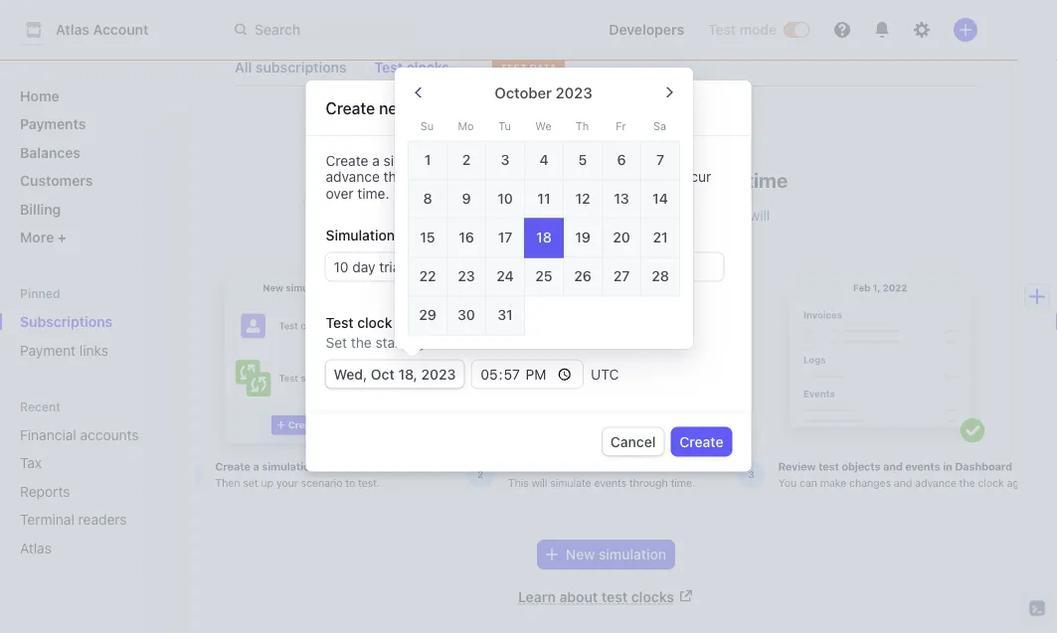 Task type: locate. For each thing, give the bounding box(es) containing it.
10 button
[[486, 180, 526, 220]]

test clocks
[[375, 60, 450, 76]]

we
[[536, 120, 552, 133]]

8
[[423, 191, 432, 208]]

over
[[326, 185, 354, 202]]

atlas inside atlas link
[[20, 540, 52, 557]]

25 button
[[525, 258, 564, 298]]

1 vertical spatial create
[[326, 152, 369, 169]]

5 button
[[563, 141, 603, 181]]

and down 30
[[461, 335, 485, 351]]

0 horizontal spatial clocks
[[407, 60, 450, 76]]

pinned
[[20, 287, 60, 301]]

payment links link
[[12, 334, 179, 367]]

1 vertical spatial simulation
[[384, 152, 449, 169]]

test up set
[[326, 315, 354, 331]]

0 vertical spatial simulation
[[414, 99, 490, 118]]

0 horizontal spatial test
[[326, 315, 354, 331]]

simulation for a
[[384, 152, 449, 169]]

create left new
[[326, 99, 375, 118]]

the left 1 button
[[384, 169, 405, 185]]

learn about test clocks link
[[519, 590, 695, 606]]

27
[[614, 269, 630, 285]]

2023
[[556, 84, 593, 102], [422, 366, 456, 383]]

2023 right 18,
[[422, 366, 456, 383]]

that
[[646, 169, 672, 185], [616, 208, 641, 224]]

0 vertical spatial create
[[326, 99, 375, 118]]

simulation up the mo
[[414, 99, 490, 118]]

2 vertical spatial and
[[461, 335, 485, 351]]

all
[[235, 60, 252, 76]]

test for test clocks
[[375, 60, 403, 76]]

1 vertical spatial test
[[375, 60, 403, 76]]

18,
[[399, 366, 418, 383]]

atlas account button
[[20, 16, 169, 44]]

recent element
[[0, 419, 195, 565]]

and down 11
[[546, 208, 570, 224]]

1 horizontal spatial test
[[375, 60, 403, 76]]

28 button
[[641, 258, 681, 298]]

clocks
[[407, 60, 450, 76], [632, 590, 675, 606]]

see
[[463, 169, 486, 185]]

27 button
[[602, 258, 642, 298]]

time left the 'for'
[[489, 335, 517, 351]]

2 vertical spatial create
[[680, 434, 724, 451]]

test for test mode
[[709, 21, 737, 38]]

more
[[20, 229, 58, 246]]

clocks right test
[[632, 590, 675, 606]]

simulation down su
[[384, 152, 449, 169]]

Search search field
[[223, 12, 578, 48]]

and inside simplify testing and check that your integration will work exactly as you expected.
[[546, 208, 570, 224]]

29
[[419, 308, 437, 324]]

create right the cancel on the bottom right of page
[[680, 434, 724, 451]]

2023 up th
[[556, 84, 593, 102]]

0 vertical spatial atlas
[[56, 21, 90, 38]]

1
[[425, 152, 431, 169]]

subscriptions
[[256, 60, 347, 76]]

recent navigation links element
[[0, 399, 195, 565]]

simulation up test
[[599, 548, 667, 564]]

subscriptions link
[[12, 306, 179, 338]]

and down '5' at the right of page
[[560, 169, 584, 185]]

atlas inside atlas account button
[[56, 21, 90, 38]]

15 button
[[408, 219, 448, 259]]

a up time.
[[372, 152, 380, 169]]

a right 3
[[513, 152, 521, 169]]

tab list
[[227, 50, 978, 87]]

utc
[[591, 366, 619, 383]]

simplify
[[443, 208, 494, 224]]

2 vertical spatial test
[[326, 315, 354, 331]]

24
[[497, 269, 514, 285]]

mo
[[458, 120, 474, 133]]

1 horizontal spatial atlas
[[56, 21, 90, 38]]

time.
[[358, 185, 390, 202]]

atlas down terminal
[[20, 540, 52, 557]]

simulation inside button
[[599, 548, 667, 564]]

for
[[521, 335, 538, 351]]

1 vertical spatial subscriptions
[[20, 314, 113, 330]]

0 horizontal spatial the
[[351, 335, 372, 351]]

3
[[501, 152, 510, 169]]

0 vertical spatial clock
[[408, 169, 442, 185]]

pinned element
[[12, 306, 179, 367]]

1 horizontal spatial subscriptions
[[235, 14, 416, 47]]

1 horizontal spatial that
[[646, 169, 672, 185]]

test
[[709, 21, 737, 38], [375, 60, 403, 76], [326, 315, 354, 331]]

7 button
[[641, 141, 681, 181]]

subscriptions
[[235, 14, 416, 47], [20, 314, 113, 330]]

16
[[459, 230, 475, 246]]

19 button
[[563, 219, 603, 259]]

more button
[[12, 221, 179, 254]]

0 horizontal spatial subscriptions
[[20, 314, 113, 330]]

subscriptions up subscriptions
[[235, 14, 416, 47]]

1 vertical spatial clock
[[358, 315, 393, 331]]

time up the starting
[[396, 315, 425, 331]]

0 vertical spatial clocks
[[407, 60, 450, 76]]

simulation for new
[[414, 99, 490, 118]]

test
[[501, 62, 527, 73]]

24 button
[[486, 258, 526, 298]]

1 vertical spatial that
[[616, 208, 641, 224]]

mode
[[740, 21, 777, 38]]

test clocks link
[[367, 54, 458, 82]]

create
[[326, 99, 375, 118], [326, 152, 369, 169], [680, 434, 724, 451]]

create for create a simulation to model a customer scenario. then, advance the clock to see the events and changes that occur over time.
[[326, 152, 369, 169]]

1 horizontal spatial a
[[513, 152, 521, 169]]

wed,
[[334, 366, 368, 383]]

new
[[566, 548, 595, 564]]

create inside create a simulation to model a customer scenario. then, advance the clock to see the events and changes that occur over time.
[[326, 152, 369, 169]]

clocks up create new simulation
[[407, 60, 450, 76]]

1 vertical spatial 2023
[[422, 366, 456, 383]]

this
[[542, 335, 566, 351]]

tu
[[499, 120, 511, 133]]

test
[[602, 590, 628, 606]]

subscriptions up payment links
[[20, 314, 113, 330]]

your
[[645, 208, 673, 224]]

0 vertical spatial and
[[560, 169, 584, 185]]

accounts
[[80, 427, 139, 443]]

1 horizontal spatial clock
[[408, 169, 442, 185]]

1 vertical spatial time
[[396, 315, 425, 331]]

about
[[560, 590, 598, 606]]

recent
[[20, 400, 61, 414]]

that down 7
[[646, 169, 672, 185]]

0 horizontal spatial atlas
[[20, 540, 52, 557]]

26
[[575, 269, 592, 285]]

time
[[747, 169, 789, 192], [396, 315, 425, 331], [489, 335, 517, 351]]

0 vertical spatial subscriptions
[[235, 14, 416, 47]]

2 horizontal spatial test
[[709, 21, 737, 38]]

1 vertical spatial atlas
[[20, 540, 52, 557]]

1 horizontal spatial clocks
[[632, 590, 675, 606]]

0 horizontal spatial 2023
[[422, 366, 456, 383]]

2023 inside the october 2023 region
[[556, 84, 593, 102]]

28
[[652, 269, 670, 285]]

12
[[576, 191, 591, 208]]

0 vertical spatial 2023
[[556, 84, 593, 102]]

simulate billing scenarios through time
[[425, 169, 789, 192]]

the down 3
[[489, 169, 510, 185]]

0 vertical spatial test
[[709, 21, 737, 38]]

clock up the starting
[[358, 315, 393, 331]]

pinned navigation links element
[[12, 286, 179, 367]]

21 button
[[641, 219, 681, 259]]

that down 13
[[616, 208, 641, 224]]

customer
[[525, 152, 585, 169]]

cancel
[[611, 434, 656, 451]]

0 vertical spatial that
[[646, 169, 672, 185]]

billing
[[20, 201, 61, 217]]

test down search search field
[[375, 60, 403, 76]]

time up will
[[747, 169, 789, 192]]

0 horizontal spatial a
[[372, 152, 380, 169]]

2 horizontal spatial time
[[747, 169, 789, 192]]

test left "mode"
[[709, 21, 737, 38]]

oct
[[371, 366, 395, 383]]

atlas account
[[56, 21, 149, 38]]

test data
[[501, 62, 557, 73]]

check
[[573, 208, 612, 224]]

svg image
[[546, 550, 558, 562]]

the right set
[[351, 335, 372, 351]]

clock down "1"
[[408, 169, 442, 185]]

clock inside create a simulation to model a customer scenario. then, advance the clock to see the events and changes that occur over time.
[[408, 169, 442, 185]]

1 horizontal spatial time
[[489, 335, 517, 351]]

scenarios
[[573, 169, 664, 192]]

2 vertical spatial simulation
[[599, 548, 667, 564]]

terminal readers
[[20, 512, 127, 528]]

0 horizontal spatial time
[[396, 315, 425, 331]]

create up the over on the top
[[326, 152, 369, 169]]

simulation inside create a simulation to model a customer scenario. then, advance the clock to see the events and changes that occur over time.
[[384, 152, 449, 169]]

learn
[[519, 590, 556, 606]]

financial accounts
[[20, 427, 139, 443]]

0 horizontal spatial clock
[[358, 315, 393, 331]]

1 vertical spatial and
[[546, 208, 570, 224]]

0 horizontal spatial that
[[616, 208, 641, 224]]

atlas left account on the left top of the page
[[56, 21, 90, 38]]

atlas link
[[12, 532, 151, 565]]

1 vertical spatial clocks
[[632, 590, 675, 606]]

through
[[668, 169, 742, 192]]

payment links
[[20, 342, 108, 359]]

clock
[[408, 169, 442, 185], [358, 315, 393, 331]]

starting
[[376, 335, 425, 351]]

th
[[576, 120, 589, 133]]

new
[[379, 99, 410, 118]]

1 horizontal spatial 2023
[[556, 84, 593, 102]]



Task type: describe. For each thing, give the bounding box(es) containing it.
changes
[[588, 169, 642, 185]]

create for create new simulation
[[326, 99, 375, 118]]

14 button
[[641, 180, 681, 220]]

5
[[579, 152, 588, 169]]

advance
[[326, 169, 380, 185]]

to left the model
[[453, 152, 466, 169]]

name
[[399, 227, 435, 244]]

2023 inside wed, oct 18, 2023 'button'
[[422, 366, 456, 383]]

create new simulation
[[326, 99, 490, 118]]

and inside create a simulation to model a customer scenario. then, advance the clock to see the events and changes that occur over time.
[[560, 169, 584, 185]]

4 button
[[525, 141, 564, 181]]

model
[[470, 152, 509, 169]]

events
[[514, 169, 557, 185]]

20
[[613, 230, 631, 246]]

account
[[93, 21, 149, 38]]

october
[[495, 84, 552, 102]]

core navigation links element
[[12, 80, 179, 254]]

atlas for atlas account
[[56, 21, 90, 38]]

terminal
[[20, 512, 74, 528]]

balances
[[20, 144, 81, 161]]

payment
[[20, 342, 76, 359]]

tax link
[[12, 447, 151, 480]]

data
[[530, 62, 557, 73]]

18 button
[[525, 219, 564, 259]]

26 button
[[563, 258, 603, 298]]

customers
[[20, 173, 93, 189]]

tab list containing all subscriptions
[[227, 50, 978, 87]]

payments link
[[12, 108, 179, 140]]

will
[[750, 208, 771, 224]]

search
[[255, 21, 301, 38]]

that inside create a simulation to model a customer scenario. then, advance the clock to see the events and changes that occur over time.
[[646, 169, 672, 185]]

reports
[[20, 484, 70, 500]]

financial accounts link
[[12, 419, 151, 451]]

14
[[653, 191, 669, 208]]

fr
[[616, 120, 627, 133]]

22 button
[[408, 258, 448, 298]]

payments
[[20, 116, 86, 132]]

october 2023 region
[[395, 68, 1058, 345]]

simulate
[[425, 169, 507, 192]]

sa
[[654, 120, 667, 133]]

subscriptions inside "pinned" element
[[20, 314, 113, 330]]

2
[[463, 152, 471, 169]]

30
[[458, 308, 476, 324]]

1 horizontal spatial the
[[384, 169, 405, 185]]

2 vertical spatial time
[[489, 335, 517, 351]]

9
[[462, 191, 471, 208]]

create inside button
[[680, 434, 724, 451]]

23
[[458, 269, 475, 285]]

move forward to switch to the next month. image
[[654, 76, 688, 110]]

billing link
[[12, 193, 179, 225]]

00:00 time field
[[472, 361, 583, 389]]

20 button
[[602, 219, 642, 259]]

30 button
[[447, 297, 487, 336]]

reports link
[[12, 476, 151, 508]]

25
[[536, 269, 553, 285]]

move backward to switch to the previous month. image
[[401, 76, 435, 110]]

home
[[20, 88, 59, 104]]

financial
[[20, 427, 76, 443]]

11
[[538, 191, 551, 208]]

test clock time set the starting date and time for this simulation.
[[326, 315, 639, 351]]

to left see
[[446, 169, 459, 185]]

23 button
[[447, 258, 487, 298]]

learn about test clocks
[[519, 590, 675, 606]]

21
[[653, 230, 668, 246]]

2 a from the left
[[513, 152, 521, 169]]

integration
[[677, 208, 746, 224]]

17 button
[[486, 219, 526, 259]]

3 button
[[486, 141, 526, 181]]

2 horizontal spatial the
[[489, 169, 510, 185]]

new simulation
[[566, 548, 667, 564]]

clock inside test clock time set the starting date and time for this simulation.
[[358, 315, 393, 331]]

exactly
[[545, 228, 590, 244]]

and inside test clock time set the starting date and time for this simulation.
[[461, 335, 485, 351]]

that inside simplify testing and check that your integration will work exactly as you expected.
[[616, 208, 641, 224]]

links
[[79, 342, 108, 359]]

13 button
[[602, 180, 642, 220]]

19
[[575, 230, 591, 246]]

the inside test clock time set the starting date and time for this simulation.
[[351, 335, 372, 351]]

test inside test clock time set the starting date and time for this simulation.
[[326, 315, 354, 331]]

atlas for atlas
[[20, 540, 52, 557]]

all subscriptions
[[235, 60, 347, 76]]

31
[[498, 308, 513, 324]]

simulation.
[[569, 335, 639, 351]]

15
[[420, 230, 436, 246]]

6 button
[[602, 141, 642, 181]]

test mode
[[709, 21, 777, 38]]

18
[[537, 230, 552, 246]]

simulation
[[326, 227, 395, 244]]

simplify testing and check that your integration will work exactly as you expected.
[[443, 208, 771, 244]]

29 button
[[408, 297, 448, 336]]

expected.
[[640, 228, 703, 244]]

0 vertical spatial time
[[747, 169, 789, 192]]

testing
[[498, 208, 542, 224]]

you
[[613, 228, 636, 244]]

12 button
[[563, 180, 603, 220]]

create a simulation to model a customer scenario. then, advance the clock to see the events and changes that occur over time.
[[326, 152, 712, 202]]

1 a from the left
[[372, 152, 380, 169]]

8 button
[[408, 180, 448, 220]]

31 button
[[486, 297, 526, 336]]

cancel button
[[603, 429, 664, 456]]



Task type: vqa. For each thing, say whether or not it's contained in the screenshot.


